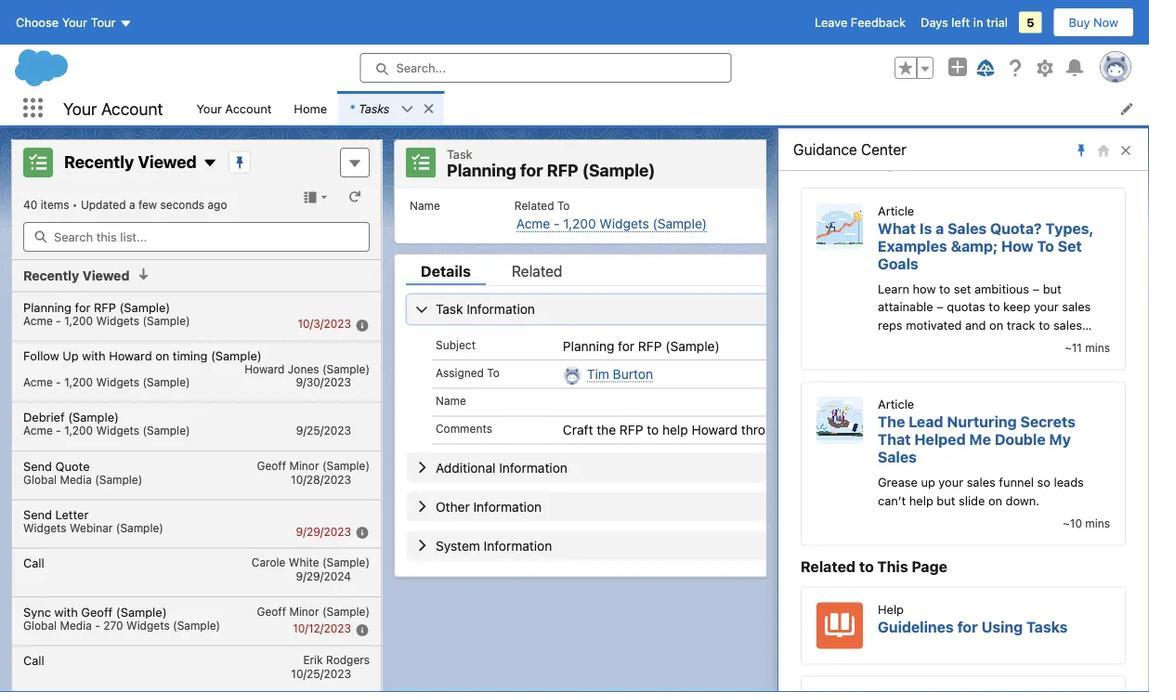 Task type: locate. For each thing, give the bounding box(es) containing it.
in
[[974, 15, 984, 29]]

1,200 up quote
[[64, 424, 93, 437]]

tasks right using on the right bottom of page
[[1027, 619, 1068, 637]]

geoff
[[257, 459, 286, 472], [81, 605, 113, 619], [257, 605, 286, 618]]

list
[[185, 91, 1150, 125]]

2 call from the top
[[23, 653, 44, 667]]

0 vertical spatial a
[[129, 198, 135, 211]]

send left letter
[[23, 507, 52, 521]]

1 vertical spatial call
[[23, 653, 44, 667]]

your account left the home link
[[197, 101, 272, 115]]

center
[[862, 141, 907, 158]]

0 horizontal spatial account
[[101, 98, 163, 118]]

1 media from the top
[[60, 473, 92, 486]]

search... button
[[360, 53, 732, 83]]

1,200 up up at bottom
[[64, 314, 93, 327]]

1 horizontal spatial –
[[1033, 282, 1040, 296]]

global for send
[[23, 473, 57, 486]]

recently down 'recently viewed' status
[[23, 268, 79, 284]]

1 vertical spatial send
[[23, 507, 52, 521]]

help right the
[[663, 422, 689, 438]]

attainable
[[878, 300, 934, 314]]

1 horizontal spatial a
[[936, 220, 945, 238]]

1 vertical spatial recently viewed
[[23, 268, 130, 284]]

mins inside article what is a sales quota? types, examples &amp; how to set goals learn how to set ambitious – but attainable – quotas to keep your sales reps motivated and on track to sales targets. ~11 mins
[[1086, 342, 1111, 355]]

1 horizontal spatial planning for rfp (sample)
[[563, 338, 720, 354]]

lead
[[909, 414, 944, 432]]

1 vertical spatial minor
[[289, 605, 319, 618]]

to for related to acme - 1,200 widgets (sample)
[[558, 199, 570, 212]]

2 vertical spatial related
[[801, 558, 856, 576]]

tasks inside list item
[[359, 101, 390, 115]]

0 vertical spatial minor
[[289, 459, 319, 472]]

0 vertical spatial sales
[[948, 220, 987, 238]]

1 vertical spatial global
[[23, 619, 57, 632]]

related for related to acme - 1,200 widgets (sample)
[[515, 199, 554, 212]]

0 horizontal spatial help
[[663, 422, 689, 438]]

other information
[[436, 499, 542, 514]]

1 horizontal spatial to
[[558, 199, 570, 212]]

related left "this"
[[801, 558, 856, 576]]

subject
[[436, 338, 476, 351]]

media for quote
[[60, 473, 92, 486]]

1 horizontal spatial text default image
[[202, 156, 217, 170]]

2 article from the top
[[878, 398, 915, 412]]

mins right ~11 in the right of the page
[[1086, 342, 1111, 355]]

3 acme - 1,200 widgets (sample) from the top
[[23, 424, 190, 437]]

down.
[[1006, 494, 1040, 508]]

None search field
[[23, 222, 370, 252]]

0 vertical spatial send
[[23, 459, 52, 473]]

quotas
[[948, 300, 986, 314]]

acme - 1,200 widgets (sample) down up at bottom
[[23, 375, 190, 388]]

account down tour on the top left
[[101, 98, 163, 118]]

information down other information
[[484, 538, 552, 553]]

tasks right *
[[359, 101, 390, 115]]

send
[[23, 459, 52, 473], [23, 507, 52, 521]]

call up sync
[[23, 556, 44, 570]]

text default image down search...
[[422, 102, 435, 115]]

1 horizontal spatial planning
[[447, 160, 517, 180]]

1 vertical spatial with
[[54, 605, 78, 619]]

choose your tour button
[[15, 7, 133, 37]]

minor up 10/28/2023
[[289, 459, 319, 472]]

to
[[940, 282, 951, 296], [989, 300, 1001, 314], [1039, 319, 1051, 333], [647, 422, 659, 438], [860, 558, 874, 576]]

related for related to this page
[[801, 558, 856, 576]]

your account down tour on the top left
[[63, 98, 163, 118]]

1 vertical spatial planning
[[23, 300, 72, 314]]

1 horizontal spatial but
[[1044, 282, 1062, 296]]

1 horizontal spatial tasks
[[1027, 619, 1068, 637]]

up
[[63, 348, 79, 362]]

text default image up ago
[[202, 156, 217, 170]]

updated
[[81, 198, 126, 211]]

help
[[663, 422, 689, 438], [910, 494, 934, 508]]

1 horizontal spatial text default image
[[422, 102, 435, 115]]

types,
[[1046, 220, 1095, 238]]

tim
[[587, 366, 610, 382]]

0 vertical spatial text default image
[[202, 156, 217, 170]]

1 vertical spatial mins
[[1086, 518, 1111, 531]]

1 minor from the top
[[289, 459, 319, 472]]

1 horizontal spatial sales
[[948, 220, 987, 238]]

1 acme - 1,200 widgets (sample) from the top
[[23, 314, 190, 327]]

that
[[878, 432, 911, 449]]

2 vertical spatial on
[[989, 494, 1003, 508]]

media left 270 on the bottom left of page
[[60, 619, 92, 632]]

acme - 1,200 widgets (sample) link
[[517, 216, 707, 232]]

0 horizontal spatial viewed
[[83, 268, 130, 284]]

1 vertical spatial task
[[436, 302, 463, 317]]

1,200 down up at bottom
[[64, 375, 93, 388]]

call for erik rodgers
[[23, 653, 44, 667]]

for left using on the right bottom of page
[[958, 619, 979, 637]]

related inside related link
[[512, 262, 563, 280]]

1 vertical spatial article
[[878, 398, 915, 412]]

article for the
[[878, 398, 915, 412]]

list item containing *
[[338, 91, 444, 125]]

minor
[[289, 459, 319, 472], [289, 605, 319, 618]]

your right up
[[939, 476, 964, 490]]

2 send from the top
[[23, 507, 52, 521]]

on right slide
[[989, 494, 1003, 508]]

acme - 1,200 widgets (sample) list
[[395, 188, 1150, 244]]

0 vertical spatial recently
[[64, 151, 134, 171]]

1 article from the top
[[878, 204, 915, 218]]

2 minor from the top
[[289, 605, 319, 618]]

•
[[72, 198, 78, 211]]

call for carole white (sample)
[[23, 556, 44, 570]]

on inside article the lead nurturing secrets that helped me double my sales grease up your sales funnel so leads can't help but slide on down.
[[989, 494, 1003, 508]]

1 horizontal spatial your account
[[197, 101, 272, 115]]

list item
[[338, 91, 444, 125]]

Search Recently Viewed list view. search field
[[23, 222, 370, 252]]

text default image right * tasks
[[401, 103, 414, 116]]

planning for rfp (sample)
[[23, 300, 170, 314], [563, 338, 720, 354]]

but left slide
[[937, 494, 956, 508]]

information inside dropdown button
[[499, 460, 568, 475]]

information inside dropdown button
[[467, 302, 535, 317]]

with right up at bottom
[[82, 348, 106, 362]]

1 geoff minor (sample) from the top
[[257, 459, 370, 472]]

0 horizontal spatial planning
[[23, 300, 72, 314]]

acme up send quote
[[23, 424, 53, 437]]

0 horizontal spatial sales
[[878, 449, 917, 467]]

minor up 10/12/2023
[[289, 605, 319, 618]]

2 vertical spatial sales
[[967, 476, 996, 490]]

- up related link
[[554, 216, 560, 231]]

to right the
[[647, 422, 659, 438]]

acme up related link
[[517, 216, 551, 231]]

details link
[[406, 262, 486, 285]]

account left the home link
[[225, 101, 272, 115]]

0 vertical spatial planning for rfp (sample)
[[23, 300, 170, 314]]

widgets
[[600, 216, 650, 231], [96, 314, 140, 327], [96, 375, 140, 388], [96, 424, 140, 437], [23, 521, 67, 534], [126, 619, 170, 632]]

help inside article the lead nurturing secrets that helped me double my sales grease up your sales funnel so leads can't help but slide on down.
[[910, 494, 934, 508]]

related down task planning for rfp (sample)
[[515, 199, 554, 212]]

few
[[138, 198, 157, 211]]

2 vertical spatial to
[[487, 366, 500, 379]]

goals
[[878, 255, 919, 273]]

task information
[[436, 302, 535, 317]]

1 vertical spatial to
[[1038, 238, 1055, 255]]

0 vertical spatial recently viewed
[[64, 151, 197, 171]]

with
[[82, 348, 106, 362], [54, 605, 78, 619]]

1 vertical spatial name
[[436, 394, 466, 407]]

list containing your account
[[185, 91, 1150, 125]]

1,200 up related link
[[564, 216, 596, 231]]

recently up updated
[[64, 151, 134, 171]]

information for other information
[[474, 499, 542, 514]]

acme up follow
[[23, 314, 53, 327]]

funnel
[[1000, 476, 1035, 490]]

- up follow
[[56, 314, 61, 327]]

planning for rfp (sample) up up at bottom
[[23, 300, 170, 314]]

article inside article the lead nurturing secrets that helped me double my sales grease up your sales funnel so leads can't help but slide on down.
[[878, 398, 915, 412]]

1 vertical spatial sales
[[1054, 319, 1083, 333]]

article for what
[[878, 204, 915, 218]]

1 vertical spatial –
[[937, 300, 944, 314]]

your right keep
[[1034, 300, 1059, 314]]

mins right ~10
[[1086, 518, 1111, 531]]

the lead nurturing secrets that helped me double my sales link
[[878, 414, 1076, 467]]

recently viewed down •
[[23, 268, 130, 284]]

to left set
[[1038, 238, 1055, 255]]

the
[[878, 414, 906, 432]]

0 horizontal spatial to
[[487, 366, 500, 379]]

0 horizontal spatial text default image
[[137, 268, 150, 281]]

2 global from the top
[[23, 619, 57, 632]]

howard left jones
[[245, 362, 285, 375]]

2 horizontal spatial to
[[1038, 238, 1055, 255]]

(sample)
[[583, 160, 656, 180], [653, 216, 707, 231], [119, 300, 170, 314], [143, 314, 190, 327], [666, 338, 720, 354], [211, 348, 262, 362], [322, 362, 370, 375], [143, 375, 190, 388], [68, 410, 119, 424], [143, 424, 190, 437], [322, 459, 370, 472], [95, 473, 142, 486], [116, 521, 163, 534], [322, 556, 370, 569], [116, 605, 167, 619], [322, 605, 370, 618], [173, 619, 220, 632]]

webinar
[[70, 521, 113, 534]]

0 vertical spatial media
[[60, 473, 92, 486]]

but down set
[[1044, 282, 1062, 296]]

2 media from the top
[[60, 619, 92, 632]]

information for task information
[[467, 302, 535, 317]]

to inside related to acme - 1,200 widgets (sample)
[[558, 199, 570, 212]]

on
[[990, 319, 1004, 333], [155, 348, 169, 362], [989, 494, 1003, 508]]

0 vertical spatial global
[[23, 473, 57, 486]]

0 horizontal spatial planning for rfp (sample)
[[23, 300, 170, 314]]

- left 270 on the bottom left of page
[[95, 619, 100, 632]]

acme - 1,200 widgets (sample) up up at bottom
[[23, 314, 190, 327]]

0 horizontal spatial but
[[937, 494, 956, 508]]

my
[[1050, 432, 1072, 449]]

0 vertical spatial but
[[1044, 282, 1062, 296]]

howard left timing
[[109, 348, 152, 362]]

1 vertical spatial a
[[936, 220, 945, 238]]

~11
[[1065, 342, 1083, 355]]

1 horizontal spatial your
[[1034, 300, 1059, 314]]

rfp inside task planning for rfp (sample)
[[547, 160, 579, 180]]

widgets webinar (sample)
[[23, 521, 163, 534]]

to inside article what is a sales quota? types, examples &amp; how to set goals learn how to set ambitious – but attainable – quotas to keep your sales reps motivated and on track to sales targets. ~11 mins
[[1038, 238, 1055, 255]]

follow up with howard on timing (sample) howard jones (sample)
[[23, 348, 370, 375]]

what is a sales quota? types, examples &amp; how to set goals link
[[878, 220, 1095, 273]]

howard left through
[[692, 422, 738, 438]]

9/30/2023
[[296, 375, 351, 388]]

letter
[[55, 507, 89, 521]]

0 vertical spatial task
[[447, 147, 473, 161]]

geoff minor (sample) up 10/12/2023
[[257, 605, 370, 618]]

to right assigned
[[487, 366, 500, 379]]

page
[[912, 558, 948, 576]]

white
[[289, 556, 319, 569]]

1 vertical spatial geoff minor (sample)
[[257, 605, 370, 618]]

0 vertical spatial planning
[[447, 160, 517, 180]]

for up up at bottom
[[75, 300, 91, 314]]

1 horizontal spatial with
[[82, 348, 106, 362]]

0 vertical spatial with
[[82, 348, 106, 362]]

to left set
[[940, 282, 951, 296]]

2 vertical spatial planning
[[563, 338, 615, 354]]

the
[[597, 422, 616, 438]]

1 global from the top
[[23, 473, 57, 486]]

0 vertical spatial tasks
[[359, 101, 390, 115]]

recently viewed up "40 items • updated a few seconds ago"
[[64, 151, 197, 171]]

article up 'what'
[[878, 204, 915, 218]]

grease
[[878, 476, 918, 490]]

a
[[129, 198, 135, 211], [936, 220, 945, 238]]

text default image
[[422, 102, 435, 115], [401, 103, 414, 116]]

1 vertical spatial related
[[512, 262, 563, 280]]

helped
[[915, 432, 966, 449]]

1 vertical spatial help
[[910, 494, 934, 508]]

task inside task planning for rfp (sample)
[[447, 147, 473, 161]]

name down assigned
[[436, 394, 466, 407]]

information
[[467, 302, 535, 317], [499, 460, 568, 475], [474, 499, 542, 514], [484, 538, 552, 553]]

0 horizontal spatial text default image
[[401, 103, 414, 116]]

information down additional information
[[474, 499, 542, 514]]

planning for rfp (sample) up burton
[[563, 338, 720, 354]]

help guidelines for using tasks
[[878, 603, 1068, 637]]

assigned to
[[436, 366, 500, 379]]

geoff minor (sample) for sync with geoff (sample)
[[257, 605, 370, 618]]

40 items • updated a few seconds ago
[[23, 198, 227, 211]]

for up related to acme - 1,200 widgets (sample) at top
[[521, 160, 543, 180]]

0 vertical spatial acme - 1,200 widgets (sample)
[[23, 314, 190, 327]]

media
[[60, 473, 92, 486], [60, 619, 92, 632]]

2 geoff minor (sample) from the top
[[257, 605, 370, 618]]

0 horizontal spatial –
[[937, 300, 944, 314]]

for inside select an item from this list to open it. "list box"
[[75, 300, 91, 314]]

a right is on the top of page
[[936, 220, 945, 238]]

acme - 1,200 widgets (sample) up quote
[[23, 424, 190, 437]]

follow
[[23, 348, 59, 362]]

0 vertical spatial call
[[23, 556, 44, 570]]

choose
[[16, 15, 59, 29]]

1 send from the top
[[23, 459, 52, 473]]

0 vertical spatial your
[[1034, 300, 1059, 314]]

on left timing
[[155, 348, 169, 362]]

0 vertical spatial mins
[[1086, 342, 1111, 355]]

0 vertical spatial to
[[558, 199, 570, 212]]

-
[[554, 216, 560, 231], [56, 314, 61, 327], [56, 375, 61, 388], [56, 424, 61, 437], [95, 619, 100, 632]]

your inside article the lead nurturing secrets that helped me double my sales grease up your sales funnel so leads can't help but slide on down.
[[939, 476, 964, 490]]

your account
[[63, 98, 163, 118], [197, 101, 272, 115]]

sales right is on the top of page
[[948, 220, 987, 238]]

1,200 inside related to acme - 1,200 widgets (sample)
[[564, 216, 596, 231]]

1 vertical spatial planning for rfp (sample)
[[563, 338, 720, 354]]

acme
[[517, 216, 551, 231], [23, 314, 53, 327], [23, 375, 53, 388], [23, 424, 53, 437]]

sales
[[948, 220, 987, 238], [878, 449, 917, 467]]

text default image
[[202, 156, 217, 170], [137, 268, 150, 281]]

information down related link
[[467, 302, 535, 317]]

but
[[1044, 282, 1062, 296], [937, 494, 956, 508]]

text default image down search recently viewed list view. search field
[[137, 268, 150, 281]]

(sample) inside task planning for rfp (sample)
[[583, 160, 656, 180]]

0 vertical spatial geoff minor (sample)
[[257, 459, 370, 472]]

your inside choose your tour dropdown button
[[62, 15, 87, 29]]

name up details
[[410, 199, 440, 212]]

0 horizontal spatial tasks
[[359, 101, 390, 115]]

task inside dropdown button
[[436, 302, 463, 317]]

related up task information
[[512, 262, 563, 280]]

0 vertical spatial name
[[410, 199, 440, 212]]

other
[[436, 499, 470, 514]]

seconds
[[160, 198, 205, 211]]

slide
[[959, 494, 986, 508]]

on right the and
[[990, 319, 1004, 333]]

– up motivated
[[937, 300, 944, 314]]

global left 270 on the bottom left of page
[[23, 619, 57, 632]]

0 vertical spatial on
[[990, 319, 1004, 333]]

~10 mins
[[1064, 518, 1111, 531]]

recently viewed
[[64, 151, 197, 171], [23, 268, 130, 284]]

global up send letter
[[23, 473, 57, 486]]

guidance
[[794, 141, 858, 158]]

mins
[[1086, 342, 1111, 355], [1086, 518, 1111, 531]]

information down craft
[[499, 460, 568, 475]]

1 call from the top
[[23, 556, 44, 570]]

process
[[813, 422, 861, 438]]

(sample) inside related to acme - 1,200 widgets (sample)
[[653, 216, 707, 231]]

2 text default image from the left
[[401, 103, 414, 116]]

1 vertical spatial but
[[937, 494, 956, 508]]

related
[[515, 199, 554, 212], [512, 262, 563, 280], [801, 558, 856, 576]]

1 vertical spatial tasks
[[1027, 619, 1068, 637]]

call
[[23, 556, 44, 570], [23, 653, 44, 667]]

send left quote
[[23, 459, 52, 473]]

sales inside article what is a sales quota? types, examples &amp; how to set goals learn how to set ambitious – but attainable – quotas to keep your sales reps motivated and on track to sales targets. ~11 mins
[[948, 220, 987, 238]]

1,200
[[564, 216, 596, 231], [64, 314, 93, 327], [64, 375, 93, 388], [64, 424, 93, 437]]

- inside related to acme - 1,200 widgets (sample)
[[554, 216, 560, 231]]

2 horizontal spatial howard
[[692, 422, 738, 438]]

article inside article what is a sales quota? types, examples &amp; how to set goals learn how to set ambitious – but attainable – quotas to keep your sales reps motivated and on track to sales targets. ~11 mins
[[878, 204, 915, 218]]

your inside article what is a sales quota? types, examples &amp; how to set goals learn how to set ambitious – but attainable – quotas to keep your sales reps motivated and on track to sales targets. ~11 mins
[[1034, 300, 1059, 314]]

1 vertical spatial your
[[939, 476, 964, 490]]

geoff minor (sample) up 10/28/2023
[[257, 459, 370, 472]]

group
[[895, 57, 934, 79]]

1 mins from the top
[[1086, 342, 1111, 355]]

widgets inside related to acme - 1,200 widgets (sample)
[[600, 216, 650, 231]]

related inside related to acme - 1,200 widgets (sample)
[[515, 199, 554, 212]]

sync with geoff (sample)
[[23, 605, 167, 619]]

for
[[521, 160, 543, 180], [75, 300, 91, 314], [618, 338, 635, 354], [958, 619, 979, 637]]

recently
[[64, 151, 134, 171], [23, 268, 79, 284]]

0 horizontal spatial your
[[939, 476, 964, 490]]

sales up grease
[[878, 449, 917, 467]]

0 horizontal spatial a
[[129, 198, 135, 211]]

to down task planning for rfp (sample)
[[558, 199, 570, 212]]

tasks
[[359, 101, 390, 115], [1027, 619, 1068, 637]]

additional information button
[[407, 453, 1150, 483]]

0 vertical spatial viewed
[[138, 151, 197, 171]]

sales
[[1063, 300, 1092, 314], [1054, 319, 1083, 333], [967, 476, 996, 490]]

0 horizontal spatial howard
[[109, 348, 152, 362]]

call down sync
[[23, 653, 44, 667]]

– right ambitious
[[1033, 282, 1040, 296]]

0 vertical spatial article
[[878, 204, 915, 218]]

article up the
[[878, 398, 915, 412]]

1 vertical spatial acme - 1,200 widgets (sample)
[[23, 375, 190, 388]]

system information
[[436, 538, 552, 553]]

1 vertical spatial media
[[60, 619, 92, 632]]

to down ambitious
[[989, 300, 1001, 314]]

a left few
[[129, 198, 135, 211]]

help down up
[[910, 494, 934, 508]]

with right sync
[[54, 605, 78, 619]]

media up letter
[[60, 473, 92, 486]]

a inside article what is a sales quota? types, examples &amp; how to set goals learn how to set ambitious – but attainable – quotas to keep your sales reps motivated and on track to sales targets. ~11 mins
[[936, 220, 945, 238]]

1 vertical spatial sales
[[878, 449, 917, 467]]

0 vertical spatial related
[[515, 199, 554, 212]]

2 vertical spatial acme - 1,200 widgets (sample)
[[23, 424, 190, 437]]

viewed down updated
[[83, 268, 130, 284]]

viewed up seconds on the top left of page
[[138, 151, 197, 171]]

1 horizontal spatial help
[[910, 494, 934, 508]]



Task type: describe. For each thing, give the bounding box(es) containing it.
1 text default image from the left
[[422, 102, 435, 115]]

media for with
[[60, 619, 92, 632]]

home link
[[283, 91, 338, 125]]

to left "this"
[[860, 558, 874, 576]]

craft the rfp to help howard through his process
[[563, 422, 861, 438]]

task for information
[[436, 302, 463, 317]]

what
[[878, 220, 917, 238]]

0 vertical spatial sales
[[1063, 300, 1092, 314]]

help
[[878, 603, 904, 617]]

information for additional information
[[499, 460, 568, 475]]

set
[[954, 282, 972, 296]]

with inside follow up with howard on timing (sample) howard jones (sample)
[[82, 348, 106, 362]]

home
[[294, 101, 327, 115]]

but inside article what is a sales quota? types, examples &amp; how to set goals learn how to set ambitious – but attainable – quotas to keep your sales reps motivated and on track to sales targets. ~11 mins
[[1044, 282, 1062, 296]]

buy now button
[[1054, 7, 1135, 37]]

global for sync
[[23, 619, 57, 632]]

information for system information
[[484, 538, 552, 553]]

feedback
[[851, 15, 906, 29]]

2 horizontal spatial planning
[[563, 338, 615, 354]]

other information button
[[407, 492, 1150, 522]]

erik
[[303, 653, 323, 666]]

0 horizontal spatial with
[[54, 605, 78, 619]]

acme down follow
[[23, 375, 53, 388]]

40
[[23, 198, 37, 211]]

sales inside article the lead nurturing secrets that helped me double my sales grease up your sales funnel so leads can't help but slide on down.
[[967, 476, 996, 490]]

leave feedback link
[[815, 15, 906, 29]]

days
[[921, 15, 949, 29]]

0 vertical spatial help
[[663, 422, 689, 438]]

assigned
[[436, 366, 484, 379]]

select an item from this list to open it. list box
[[12, 292, 381, 692]]

sync
[[23, 605, 51, 619]]

examples
[[878, 238, 948, 255]]

so
[[1038, 476, 1051, 490]]

for inside task planning for rfp (sample)
[[521, 160, 543, 180]]

related to this page
[[801, 558, 948, 576]]

9/29/2024
[[296, 570, 351, 583]]

debrief (sample)
[[23, 410, 119, 424]]

is
[[920, 220, 933, 238]]

trial
[[987, 15, 1009, 29]]

- down follow
[[56, 375, 61, 388]]

1 vertical spatial recently
[[23, 268, 79, 284]]

track
[[1007, 319, 1036, 333]]

buy now
[[1069, 15, 1119, 29]]

10/28/2023
[[291, 473, 351, 486]]

minor for send quote
[[289, 459, 319, 472]]

recently viewed|tasks|list view element
[[11, 139, 382, 692]]

tasks inside help guidelines for using tasks
[[1027, 619, 1068, 637]]

&amp;
[[951, 238, 998, 255]]

but inside article the lead nurturing secrets that helped me double my sales grease up your sales funnel so leads can't help but slide on down.
[[937, 494, 956, 508]]

additional information
[[436, 460, 568, 475]]

additional
[[436, 460, 496, 475]]

carole
[[252, 556, 286, 569]]

targets.
[[878, 337, 922, 351]]

~10
[[1064, 518, 1083, 531]]

minor for sync with geoff (sample)
[[289, 605, 319, 618]]

double
[[995, 432, 1046, 449]]

quota?
[[991, 220, 1042, 238]]

send for send quote
[[23, 459, 52, 473]]

how
[[913, 282, 936, 296]]

sales inside article the lead nurturing secrets that helped me double my sales grease up your sales funnel so leads can't help but slide on down.
[[878, 449, 917, 467]]

this
[[878, 558, 909, 576]]

debrief
[[23, 410, 65, 424]]

1 vertical spatial viewed
[[83, 268, 130, 284]]

me
[[970, 432, 992, 449]]

article what is a sales quota? types, examples &amp; how to set goals learn how to set ambitious – but attainable – quotas to keep your sales reps motivated and on track to sales targets. ~11 mins
[[878, 204, 1111, 355]]

acme - 1,200 widgets (sample) for (sample)
[[23, 424, 190, 437]]

1 horizontal spatial viewed
[[138, 151, 197, 171]]

task planning for rfp (sample)
[[447, 147, 656, 180]]

craft
[[563, 422, 593, 438]]

buy
[[1069, 15, 1091, 29]]

send for send letter
[[23, 507, 52, 521]]

to right track
[[1039, 319, 1051, 333]]

recently viewed status
[[23, 198, 81, 211]]

1 horizontal spatial howard
[[245, 362, 285, 375]]

related link
[[497, 262, 578, 285]]

guidelines
[[878, 619, 954, 637]]

your inside your account link
[[197, 101, 222, 115]]

*
[[350, 101, 355, 115]]

jones
[[288, 362, 319, 375]]

geoff for with
[[257, 605, 286, 618]]

now
[[1094, 15, 1119, 29]]

tim burton link
[[587, 366, 653, 382]]

carole white (sample)
[[252, 556, 370, 569]]

your account link
[[185, 91, 283, 125]]

up
[[922, 476, 936, 490]]

send quote
[[23, 459, 90, 473]]

article the lead nurturing secrets that helped me double my sales grease up your sales funnel so leads can't help but slide on down.
[[878, 398, 1085, 508]]

reps
[[878, 319, 903, 333]]

ago
[[208, 198, 227, 211]]

choose your tour
[[16, 15, 116, 29]]

10/25/2023
[[291, 667, 351, 680]]

related for related
[[512, 262, 563, 280]]

- up send quote
[[56, 424, 61, 437]]

learn
[[878, 282, 910, 296]]

270
[[103, 619, 123, 632]]

1 horizontal spatial account
[[225, 101, 272, 115]]

for inside help guidelines for using tasks
[[958, 619, 979, 637]]

search...
[[396, 61, 446, 75]]

planning inside task planning for rfp (sample)
[[447, 160, 517, 180]]

0 vertical spatial –
[[1033, 282, 1040, 296]]

planning inside select an item from this list to open it. "list box"
[[23, 300, 72, 314]]

2 mins from the top
[[1086, 518, 1111, 531]]

leave
[[815, 15, 848, 29]]

details
[[421, 262, 471, 280]]

task for planning
[[447, 147, 473, 161]]

system
[[436, 538, 480, 553]]

* tasks
[[350, 101, 390, 115]]

rfp inside select an item from this list to open it. "list box"
[[94, 300, 116, 314]]

set
[[1058, 238, 1083, 255]]

acme - 1,200 widgets (sample) for for
[[23, 314, 190, 327]]

planning for rfp (sample) inside select an item from this list to open it. "list box"
[[23, 300, 170, 314]]

comments
[[436, 422, 493, 435]]

for up tim burton
[[618, 338, 635, 354]]

1 vertical spatial text default image
[[137, 268, 150, 281]]

using
[[982, 619, 1024, 637]]

leave feedback
[[815, 15, 906, 29]]

guidelines for using tasks link
[[878, 619, 1068, 637]]

motivated
[[906, 319, 962, 333]]

9/29/2023
[[296, 525, 351, 538]]

acme inside related to acme - 1,200 widgets (sample)
[[517, 216, 551, 231]]

on inside article what is a sales quota? types, examples &amp; how to set goals learn how to set ambitious – but attainable – quotas to keep your sales reps motivated and on track to sales targets. ~11 mins
[[990, 319, 1004, 333]]

name inside acme - 1,200 widgets (sample) list
[[410, 199, 440, 212]]

quote
[[55, 459, 90, 473]]

how
[[1002, 238, 1034, 255]]

0 horizontal spatial your account
[[63, 98, 163, 118]]

to for assigned to
[[487, 366, 500, 379]]

2 acme - 1,200 widgets (sample) from the top
[[23, 375, 190, 388]]

geoff for quote
[[257, 459, 286, 472]]

on inside follow up with howard on timing (sample) howard jones (sample)
[[155, 348, 169, 362]]

through
[[742, 422, 789, 438]]

related to acme - 1,200 widgets (sample)
[[515, 199, 707, 231]]

tim burton
[[587, 366, 653, 382]]

geoff minor (sample) for send quote
[[257, 459, 370, 472]]

burton
[[613, 366, 653, 382]]

can't
[[878, 494, 906, 508]]

10/12/2023
[[293, 622, 351, 635]]

ambitious
[[975, 282, 1030, 296]]



Task type: vqa. For each thing, say whether or not it's contained in the screenshot.
Days Left In Trial
yes



